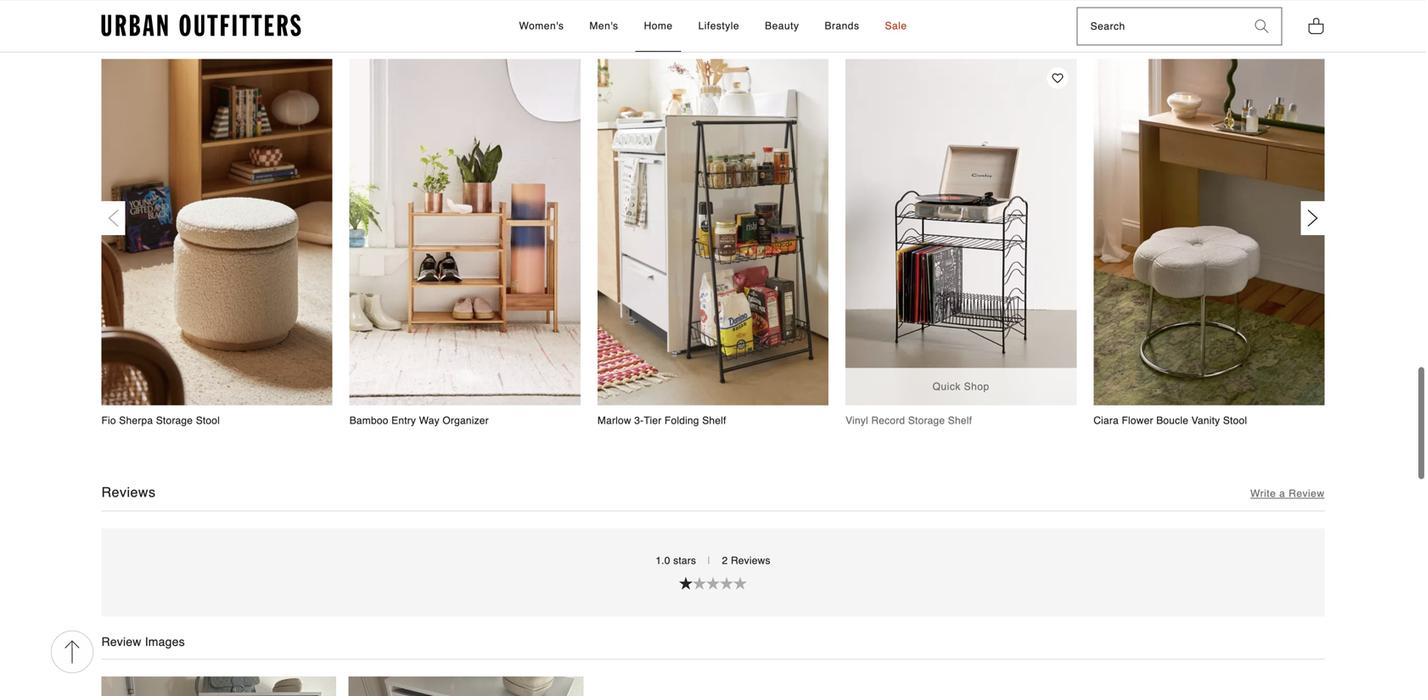 Task type: describe. For each thing, give the bounding box(es) containing it.
vinyl record storage shelf
[[846, 415, 972, 427]]

2 star rating image from the left
[[706, 577, 720, 590]]

2 reviews
[[722, 555, 771, 567]]

ciara
[[1094, 415, 1119, 427]]

ciara flower boucle vanity stool
[[1094, 415, 1248, 427]]

marlow 3-tier folding shelf link
[[598, 59, 829, 428]]

marlow 3-tier folding shelf image
[[598, 59, 829, 405]]

fio sherpa storage stool
[[101, 415, 220, 427]]

vinyl record storage shelf image
[[846, 59, 1077, 405]]

men's
[[590, 20, 619, 32]]

3 star rating image from the left
[[720, 577, 734, 590]]

fio
[[101, 415, 116, 427]]

home
[[644, 20, 673, 32]]

1 vertical spatial reviews
[[731, 555, 771, 567]]

fio sherpa storage stool image
[[101, 59, 333, 405]]

also
[[150, 15, 178, 31]]

sale
[[885, 20, 907, 32]]

write
[[1251, 488, 1277, 500]]

tier
[[644, 415, 662, 427]]

boucle
[[1157, 415, 1189, 427]]

women's link
[[511, 1, 573, 52]]

quick shop
[[933, 381, 990, 393]]

sale link
[[877, 1, 916, 52]]

urban outfitters image
[[101, 14, 301, 37]]

bamboo
[[350, 415, 389, 427]]

a
[[1280, 488, 1286, 500]]

1 launch review details modal image from the left
[[101, 677, 336, 696]]

marlow 3-tier folding shelf
[[598, 415, 726, 427]]

review inside popup button
[[1289, 488, 1325, 500]]

3-
[[635, 415, 644, 427]]

1.0 stars element
[[127, 577, 1300, 591]]

1 star rating image from the left
[[679, 577, 693, 590]]

way
[[419, 415, 440, 427]]

quick
[[933, 381, 961, 393]]

fio sherpa storage stool link
[[101, 59, 333, 428]]

2
[[722, 555, 728, 567]]

vinyl
[[846, 415, 869, 427]]

bamboo entry way organizer link
[[350, 59, 581, 428]]

write a review
[[1251, 488, 1325, 500]]

my shopping bag image
[[1308, 16, 1325, 35]]

vanity
[[1192, 415, 1220, 427]]

brands link
[[816, 1, 868, 52]]

main navigation element
[[366, 1, 1060, 52]]

entry
[[392, 415, 416, 427]]

bamboo entry way organizer image
[[350, 59, 581, 405]]



Task type: locate. For each thing, give the bounding box(es) containing it.
review right a
[[1289, 488, 1325, 500]]

beauty
[[765, 20, 799, 32]]

2 stool from the left
[[1223, 415, 1248, 427]]

review left images
[[101, 635, 141, 649]]

stool inside ciara flower boucle vanity stool link
[[1223, 415, 1248, 427]]

storage
[[156, 415, 193, 427], [908, 415, 945, 427]]

0 horizontal spatial reviews
[[101, 485, 156, 500]]

reviews right 2
[[731, 555, 771, 567]]

images
[[145, 635, 185, 649]]

vinyl record storage shelf link
[[846, 59, 1077, 428]]

0 horizontal spatial shelf
[[702, 415, 726, 427]]

quick shop button
[[846, 368, 1077, 406]]

0 horizontal spatial stool
[[196, 415, 220, 427]]

organizer
[[443, 415, 489, 427]]

people
[[101, 15, 146, 31]]

brands
[[825, 20, 860, 32]]

Search text field
[[1078, 8, 1243, 45]]

0 horizontal spatial review
[[101, 635, 141, 649]]

sherpa
[[119, 415, 153, 427]]

shelf
[[702, 415, 726, 427], [948, 415, 972, 427]]

storage right sherpa
[[156, 415, 193, 427]]

bamboo entry way organizer
[[350, 415, 489, 427]]

stars
[[673, 555, 696, 567]]

women's
[[519, 20, 564, 32]]

star rating image
[[693, 577, 706, 590]]

None search field
[[1078, 8, 1243, 45]]

beauty link
[[757, 1, 808, 52]]

2 shelf from the left
[[948, 415, 972, 427]]

4 star rating image from the left
[[734, 577, 747, 590]]

0 horizontal spatial launch review details modal image
[[101, 677, 336, 696]]

1 stool from the left
[[196, 415, 220, 427]]

2 storage from the left
[[908, 415, 945, 427]]

1 horizontal spatial shelf
[[948, 415, 972, 427]]

stool right sherpa
[[196, 415, 220, 427]]

home link
[[636, 1, 681, 52]]

1 horizontal spatial stool
[[1223, 415, 1248, 427]]

0 vertical spatial reviews
[[101, 485, 156, 500]]

lifestyle link
[[690, 1, 748, 52]]

stool right vanity
[[1223, 415, 1248, 427]]

1 storage from the left
[[156, 415, 193, 427]]

1 horizontal spatial launch review details modal image
[[349, 677, 584, 696]]

storage inside "link"
[[156, 415, 193, 427]]

record
[[872, 415, 905, 427]]

1 vertical spatial review
[[101, 635, 141, 649]]

0 horizontal spatial storage
[[156, 415, 193, 427]]

people also viewed
[[101, 15, 229, 31]]

viewed
[[182, 15, 229, 31]]

marlow
[[598, 415, 632, 427]]

review
[[1289, 488, 1325, 500], [101, 635, 141, 649]]

review images
[[101, 635, 185, 649]]

1 horizontal spatial storage
[[908, 415, 945, 427]]

reviews down sherpa
[[101, 485, 156, 500]]

shelf right folding
[[702, 415, 726, 427]]

star rating image
[[679, 577, 693, 590], [706, 577, 720, 590], [720, 577, 734, 590], [734, 577, 747, 590]]

search image
[[1255, 20, 1269, 33]]

1 horizontal spatial review
[[1289, 488, 1325, 500]]

launch review details modal image
[[101, 677, 336, 696], [349, 677, 584, 696]]

1 horizontal spatial reviews
[[731, 555, 771, 567]]

2 launch review details modal image from the left
[[349, 677, 584, 696]]

0 vertical spatial review
[[1289, 488, 1325, 500]]

storage right record on the right bottom
[[908, 415, 945, 427]]

1.0
[[656, 555, 670, 567]]

flower
[[1122, 415, 1154, 427]]

stool inside fio sherpa storage stool "link"
[[196, 415, 220, 427]]

ciara flower boucle vanity stool link
[[1094, 59, 1325, 428]]

shelf down quick shop
[[948, 415, 972, 427]]

stool
[[196, 415, 220, 427], [1223, 415, 1248, 427]]

lifestyle
[[698, 20, 740, 32]]

folding
[[665, 415, 699, 427]]

storage for record
[[908, 415, 945, 427]]

storage for sherpa
[[156, 415, 193, 427]]

write a review button
[[1251, 487, 1325, 501]]

1 shelf from the left
[[702, 415, 726, 427]]

ciara flower boucle vanity stool image
[[1094, 59, 1325, 405]]

reviews
[[101, 485, 156, 500], [731, 555, 771, 567]]

men's link
[[581, 1, 627, 52]]

1.0 stars
[[656, 555, 699, 567]]

shop
[[964, 381, 990, 393]]



Task type: vqa. For each thing, say whether or not it's contained in the screenshot.
Loose
no



